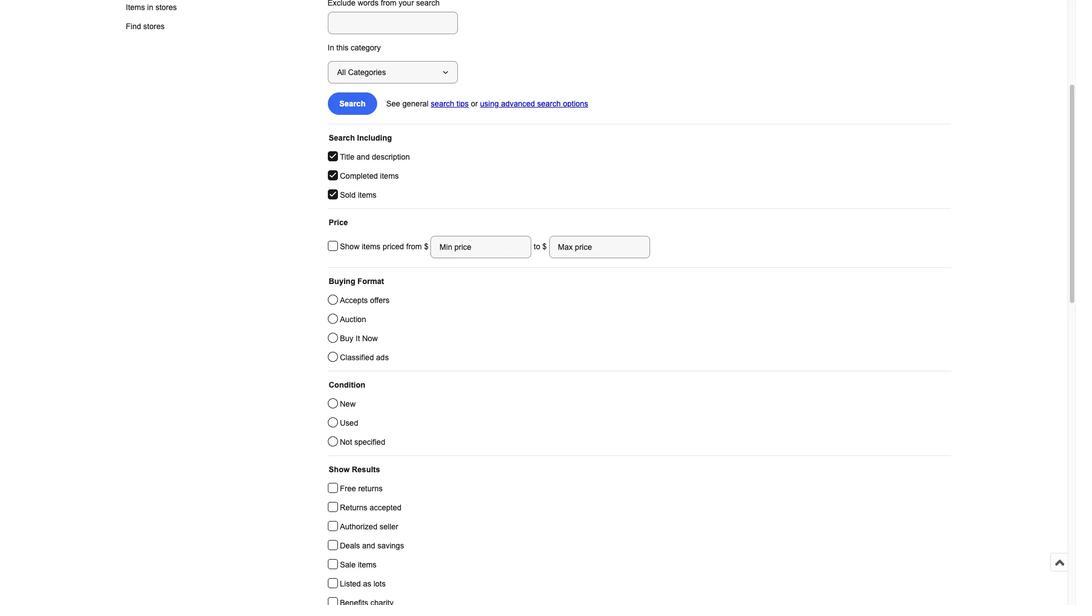 Task type: describe. For each thing, give the bounding box(es) containing it.
in this category
[[328, 43, 381, 52]]

find
[[126, 22, 141, 31]]

advanced
[[501, 99, 535, 108]]

items for show
[[362, 242, 381, 251]]

show results
[[329, 466, 380, 475]]

items
[[126, 3, 145, 12]]

buying
[[329, 277, 356, 286]]

search button
[[328, 93, 378, 115]]

1 search from the left
[[431, 99, 455, 108]]

to $
[[532, 242, 549, 251]]

sold
[[340, 191, 356, 200]]

1 vertical spatial stores
[[143, 22, 165, 31]]

authorized
[[340, 523, 378, 532]]

and for title
[[357, 153, 370, 162]]

listed as lots
[[340, 580, 386, 589]]

using
[[480, 99, 499, 108]]

including
[[357, 134, 392, 142]]

2 search from the left
[[538, 99, 561, 108]]

free returns
[[340, 485, 383, 494]]

title and description
[[340, 153, 410, 162]]

authorized seller
[[340, 523, 399, 532]]

from
[[407, 242, 422, 251]]

accepted
[[370, 504, 402, 513]]

returns
[[359, 485, 383, 494]]

items for sale
[[358, 561, 377, 570]]

seller
[[380, 523, 399, 532]]

in
[[147, 3, 153, 12]]

completed
[[340, 172, 378, 181]]

buy
[[340, 334, 354, 343]]

search for search
[[340, 99, 366, 108]]

this
[[337, 43, 349, 52]]

savings
[[378, 542, 404, 551]]

show items priced from
[[340, 242, 424, 251]]

price
[[329, 218, 348, 227]]

completed items
[[340, 172, 399, 181]]

find stores
[[126, 22, 165, 31]]

now
[[362, 334, 378, 343]]

show for show results
[[329, 466, 350, 475]]

specified
[[355, 438, 386, 447]]

sold items
[[340, 191, 377, 200]]

items in stores
[[126, 3, 177, 12]]

auction
[[340, 315, 366, 324]]

not specified
[[340, 438, 386, 447]]



Task type: locate. For each thing, give the bounding box(es) containing it.
classified ads
[[340, 353, 389, 362]]

search up title
[[329, 134, 355, 142]]

0 vertical spatial show
[[340, 242, 360, 251]]

0 vertical spatial search
[[340, 99, 366, 108]]

search for search including
[[329, 134, 355, 142]]

1 vertical spatial search
[[329, 134, 355, 142]]

search left options
[[538, 99, 561, 108]]

priced
[[383, 242, 404, 251]]

lots
[[374, 580, 386, 589]]

search including
[[329, 134, 392, 142]]

using advanced search options link
[[480, 99, 589, 108]]

as
[[363, 580, 372, 589]]

and right title
[[357, 153, 370, 162]]

1 $ from the left
[[424, 242, 431, 251]]

used
[[340, 419, 359, 428]]

free
[[340, 485, 356, 494]]

deals
[[340, 542, 360, 551]]

search tips link
[[431, 99, 469, 108]]

$
[[424, 242, 431, 251], [543, 242, 547, 251]]

classified
[[340, 353, 374, 362]]

buy it now
[[340, 334, 378, 343]]

sale
[[340, 561, 356, 570]]

results
[[352, 466, 380, 475]]

tips
[[457, 99, 469, 108]]

or
[[471, 99, 478, 108]]

returns
[[340, 504, 368, 513]]

Exclude words from your search text field
[[328, 12, 458, 34]]

0 horizontal spatial $
[[424, 242, 431, 251]]

show for show items priced from
[[340, 242, 360, 251]]

items up as
[[358, 561, 377, 570]]

stores right in
[[156, 3, 177, 12]]

search left tips
[[431, 99, 455, 108]]

see
[[387, 99, 401, 108]]

category
[[351, 43, 381, 52]]

Enter minimum price range value, $ text field
[[431, 236, 532, 259]]

format
[[358, 277, 384, 286]]

accepts
[[340, 296, 368, 305]]

find stores link
[[117, 17, 204, 36]]

title
[[340, 153, 355, 162]]

$ right to
[[543, 242, 547, 251]]

new
[[340, 400, 356, 409]]

it
[[356, 334, 360, 343]]

condition
[[329, 381, 366, 390]]

Enter maximum price range value, $ text field
[[549, 236, 650, 259]]

search
[[340, 99, 366, 108], [329, 134, 355, 142]]

items
[[380, 172, 399, 181], [358, 191, 377, 200], [362, 242, 381, 251], [358, 561, 377, 570]]

items in stores link
[[117, 0, 204, 17]]

search inside search button
[[340, 99, 366, 108]]

items down description
[[380, 172, 399, 181]]

show up free
[[329, 466, 350, 475]]

deals and savings
[[340, 542, 404, 551]]

general
[[403, 99, 429, 108]]

1 vertical spatial show
[[329, 466, 350, 475]]

items for sold
[[358, 191, 377, 200]]

2 $ from the left
[[543, 242, 547, 251]]

0 vertical spatial and
[[357, 153, 370, 162]]

items for completed
[[380, 172, 399, 181]]

and right deals
[[362, 542, 376, 551]]

show
[[340, 242, 360, 251], [329, 466, 350, 475]]

in
[[328, 43, 334, 52]]

stores
[[156, 3, 177, 12], [143, 22, 165, 31]]

accepts offers
[[340, 296, 390, 305]]

stores down items in stores link
[[143, 22, 165, 31]]

$ right "from"
[[424, 242, 431, 251]]

offers
[[370, 296, 390, 305]]

to
[[534, 242, 541, 251]]

items left priced
[[362, 242, 381, 251]]

0 vertical spatial stores
[[156, 3, 177, 12]]

search
[[431, 99, 455, 108], [538, 99, 561, 108]]

ads
[[376, 353, 389, 362]]

listed
[[340, 580, 361, 589]]

and
[[357, 153, 370, 162], [362, 542, 376, 551]]

1 horizontal spatial $
[[543, 242, 547, 251]]

items down completed items
[[358, 191, 377, 200]]

and for deals
[[362, 542, 376, 551]]

see general search tips or using advanced search options
[[387, 99, 589, 108]]

show down "price"
[[340, 242, 360, 251]]

buying format
[[329, 277, 384, 286]]

options
[[563, 99, 589, 108]]

1 horizontal spatial search
[[538, 99, 561, 108]]

description
[[372, 153, 410, 162]]

search up search including
[[340, 99, 366, 108]]

0 horizontal spatial search
[[431, 99, 455, 108]]

1 vertical spatial and
[[362, 542, 376, 551]]

sale items
[[340, 561, 377, 570]]

not
[[340, 438, 352, 447]]

returns accepted
[[340, 504, 402, 513]]



Task type: vqa. For each thing, say whether or not it's contained in the screenshot.
$
yes



